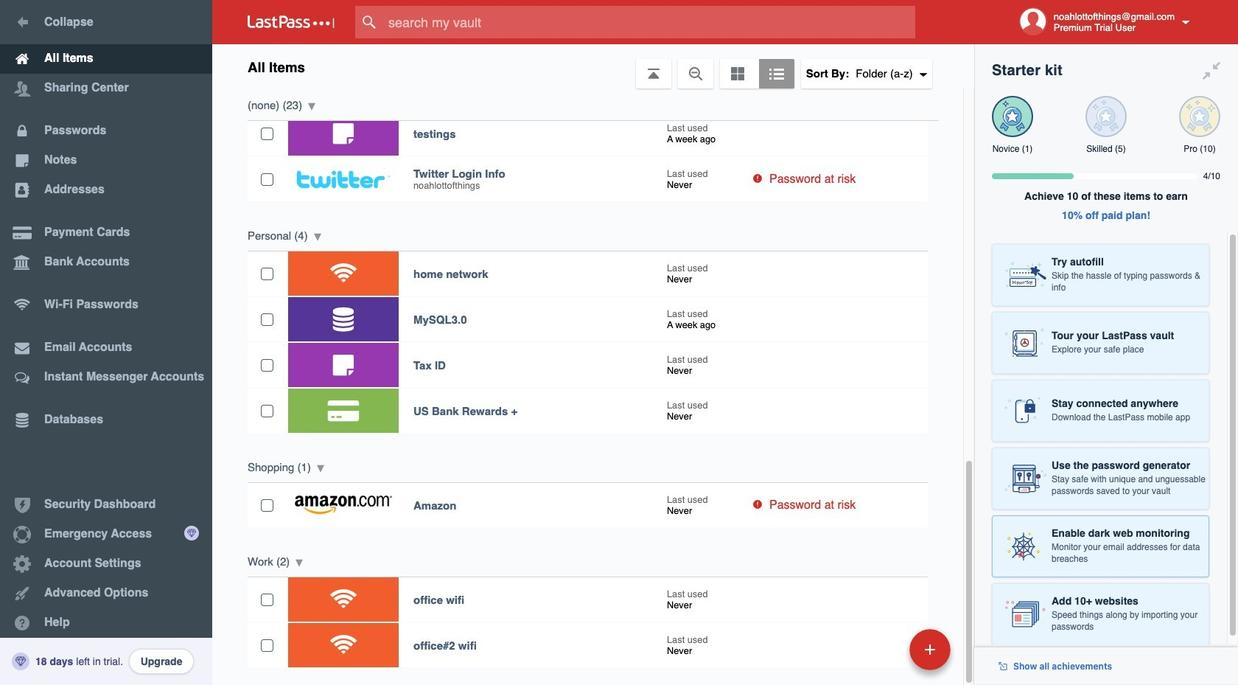 Task type: locate. For each thing, give the bounding box(es) containing it.
Search search field
[[355, 6, 945, 38]]

lastpass image
[[248, 15, 335, 29]]

main navigation navigation
[[0, 0, 212, 685]]

vault options navigation
[[212, 44, 975, 88]]



Task type: describe. For each thing, give the bounding box(es) containing it.
search my vault text field
[[355, 6, 945, 38]]

new item element
[[809, 628, 956, 670]]

new item navigation
[[809, 625, 960, 685]]



